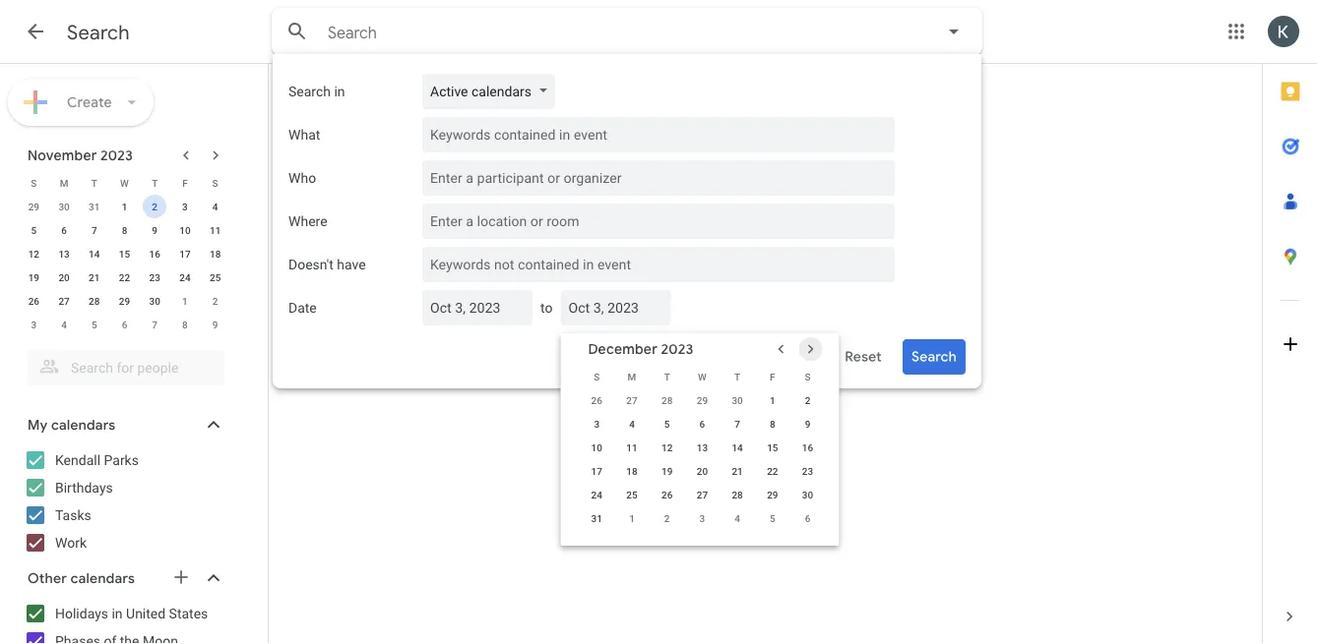 Task type: vqa. For each thing, say whether or not it's contained in the screenshot.


Task type: describe. For each thing, give the bounding box(es) containing it.
29 left october 30 element
[[28, 201, 39, 213]]

results
[[736, 346, 777, 363]]

0 horizontal spatial 14 element
[[82, 242, 106, 266]]

1 horizontal spatial 22 element
[[761, 460, 784, 483]]

5 inside january 5 element
[[770, 513, 775, 525]]

1 vertical spatial 9
[[212, 319, 218, 331]]

birthdays
[[55, 480, 113, 496]]

tasks
[[55, 507, 91, 524]]

0 vertical spatial 26 element
[[22, 289, 46, 313]]

november 2023
[[28, 147, 133, 164]]

0 vertical spatial 20 element
[[52, 266, 76, 289]]

create
[[67, 94, 112, 111]]

2 inside 2 cell
[[152, 201, 158, 213]]

Enter a participant or organizer text field
[[430, 160, 879, 196]]

december 4 element
[[52, 313, 76, 337]]

From date text field
[[430, 290, 517, 326]]

15 inside 'december 2023' grid
[[767, 442, 778, 454]]

1 vertical spatial 25 element
[[620, 483, 644, 507]]

1 horizontal spatial 28 element
[[726, 483, 749, 507]]

29 up january 5 element
[[767, 489, 778, 501]]

search for search
[[67, 20, 130, 45]]

parks
[[104, 452, 139, 469]]

s down the "found"
[[805, 371, 811, 383]]

0 vertical spatial 27 element
[[52, 289, 76, 313]]

0 horizontal spatial 19 element
[[22, 266, 46, 289]]

active
[[430, 83, 468, 99]]

6 down october 30 element
[[61, 224, 67, 236]]

1 horizontal spatial 29 element
[[761, 483, 784, 507]]

1 vertical spatial 14 element
[[726, 436, 749, 460]]

1 horizontal spatial 21 element
[[726, 460, 749, 483]]

holidays
[[55, 606, 108, 622]]

january 5 element
[[761, 507, 784, 531]]

28 for topmost 28 element
[[89, 295, 100, 307]]

who
[[288, 170, 316, 186]]

7 inside row
[[91, 224, 97, 236]]

1 horizontal spatial 26 element
[[655, 483, 679, 507]]

15 inside "november 2023" grid
[[119, 248, 130, 260]]

0 vertical spatial 9
[[152, 224, 158, 236]]

31 element
[[585, 507, 609, 531]]

6 inside december 6 element
[[122, 319, 127, 331]]

16 for the topmost 16 element
[[149, 248, 160, 260]]

0 vertical spatial 12 element
[[22, 242, 46, 266]]

my calendars list
[[4, 445, 244, 559]]

t up 2 cell in the left of the page
[[152, 177, 158, 189]]

0 vertical spatial 24 element
[[173, 266, 197, 289]]

1 horizontal spatial 18 element
[[620, 460, 644, 483]]

28 for right 28 element
[[732, 489, 743, 501]]

january 6 element
[[796, 507, 820, 531]]

row containing 17
[[579, 460, 825, 483]]

no
[[715, 346, 732, 363]]

kendall parks
[[55, 452, 139, 469]]

united
[[126, 606, 166, 622]]

january 1 element
[[620, 507, 644, 531]]

row group for december 2023
[[579, 389, 825, 531]]

december 9 element
[[203, 313, 227, 337]]

0 vertical spatial 18 element
[[203, 242, 227, 266]]

1 vertical spatial 15 element
[[761, 436, 784, 460]]

1 horizontal spatial 11 element
[[620, 436, 644, 460]]

other
[[28, 570, 67, 587]]

t up 'october 31' element
[[91, 177, 97, 189]]

december 6 element
[[113, 313, 136, 337]]

To date text field
[[568, 290, 655, 326]]

november 26 element
[[585, 389, 609, 412]]

0 horizontal spatial 30 element
[[143, 289, 167, 313]]

13 inside "november 2023" grid
[[58, 248, 70, 260]]

doesn't
[[288, 256, 334, 273]]

22 for leftmost 22 element
[[119, 272, 130, 284]]

1 vertical spatial 20 element
[[690, 460, 714, 483]]

5 down november 28 element
[[664, 418, 670, 430]]

s left "who"
[[212, 177, 218, 189]]

Enter a location or room text field
[[430, 204, 879, 239]]

11 for leftmost 11 element
[[210, 224, 221, 236]]

1 vertical spatial 23 element
[[796, 460, 820, 483]]

t up the november 30 element
[[734, 371, 740, 383]]

1 vertical spatial 10 element
[[585, 436, 609, 460]]

5 inside the december 5 element
[[91, 319, 97, 331]]

1 vertical spatial 24 element
[[585, 483, 609, 507]]

1 horizontal spatial 17 element
[[585, 460, 609, 483]]

3 inside 'element'
[[31, 319, 37, 331]]

1 left january 2 element on the bottom of the page
[[629, 513, 635, 525]]

3 down november 26 element
[[594, 418, 600, 430]]

december
[[588, 341, 658, 358]]

search options image
[[934, 12, 974, 51]]

row containing 19
[[19, 266, 230, 289]]

row containing 24
[[579, 483, 825, 507]]

29 right november 28 element
[[697, 395, 708, 407]]

25 inside "november 2023" grid
[[210, 272, 221, 284]]

in for holidays
[[112, 606, 123, 622]]

24 inside "november 2023" grid
[[179, 272, 191, 284]]

31 for 'october 31' element
[[89, 201, 100, 213]]

0 vertical spatial 13 element
[[52, 242, 76, 266]]

2023 for november 2023
[[100, 147, 133, 164]]

0 horizontal spatial 11 element
[[203, 219, 227, 242]]

1 right 'october 31' element
[[122, 201, 127, 213]]

january 2 element
[[655, 507, 679, 531]]

row containing 31
[[579, 507, 825, 531]]

november 27 element
[[620, 389, 644, 412]]

1 vertical spatial 27 element
[[690, 483, 714, 507]]

0 vertical spatial 16 element
[[143, 242, 167, 266]]

24 inside 'december 2023' grid
[[591, 489, 602, 501]]

1 vertical spatial 19 element
[[655, 460, 679, 483]]

17 inside 'december 2023' grid
[[591, 466, 602, 477]]

december 7 element
[[143, 313, 167, 337]]

0 horizontal spatial 23 element
[[143, 266, 167, 289]]

0 horizontal spatial 17 element
[[173, 242, 197, 266]]

0 horizontal spatial 22 element
[[113, 266, 136, 289]]

calendars for my calendars
[[51, 417, 116, 434]]

7 inside 'december 2023' grid
[[735, 418, 740, 430]]

october 30 element
[[52, 195, 76, 219]]

s up november 26 element
[[594, 371, 600, 383]]

0 horizontal spatial 21 element
[[82, 266, 106, 289]]

december 8 element
[[173, 313, 197, 337]]

3 right 2 cell in the left of the page
[[182, 201, 188, 213]]

11 for the rightmost 11 element
[[626, 442, 638, 454]]

1 up december 8 element
[[182, 295, 188, 307]]

1 horizontal spatial 13 element
[[690, 436, 714, 460]]

19 for '19' element to the bottom
[[662, 466, 673, 477]]

31 for 31 element
[[591, 513, 602, 525]]

s up october 29 element
[[31, 177, 37, 189]]

12 for the bottommost 12 element
[[662, 442, 673, 454]]

0 horizontal spatial 8
[[122, 224, 127, 236]]

1 vertical spatial 7
[[152, 319, 158, 331]]

0 horizontal spatial 10 element
[[173, 219, 197, 242]]

0 vertical spatial 28 element
[[82, 289, 106, 313]]

2 inside december 2 element
[[212, 295, 218, 307]]

december 5 element
[[82, 313, 106, 337]]

0 vertical spatial 25 element
[[203, 266, 227, 289]]

8 inside december 8 element
[[182, 319, 188, 331]]

2 cell
[[140, 195, 170, 219]]

12 for topmost 12 element
[[28, 248, 39, 260]]

14 inside 'december 2023' grid
[[732, 442, 743, 454]]

5 down october 29 element
[[31, 224, 37, 236]]

1 vertical spatial 12 element
[[655, 436, 679, 460]]

2 inside january 2 element
[[664, 513, 670, 525]]

search for search in
[[288, 83, 331, 99]]



Task type: locate. For each thing, give the bounding box(es) containing it.
30
[[58, 201, 70, 213], [149, 295, 160, 307], [732, 395, 743, 407], [802, 489, 813, 501]]

21 up january 4 element
[[732, 466, 743, 477]]

4 left the december 5 element
[[61, 319, 67, 331]]

active calendars
[[430, 83, 532, 99]]

4
[[212, 201, 218, 213], [61, 319, 67, 331], [629, 418, 635, 430], [735, 513, 740, 525]]

0 horizontal spatial m
[[60, 177, 68, 189]]

november 29 element
[[690, 389, 714, 412]]

12 element down november 28 element
[[655, 436, 679, 460]]

0 horizontal spatial 29 element
[[113, 289, 136, 313]]

28 right november 27 element
[[662, 395, 673, 407]]

30 for october 30 element
[[58, 201, 70, 213]]

18 element
[[203, 242, 227, 266], [620, 460, 644, 483]]

no results found
[[715, 346, 816, 363]]

f for december 2023
[[770, 371, 775, 383]]

27 for bottom 27 element
[[697, 489, 708, 501]]

1 horizontal spatial 8
[[182, 319, 188, 331]]

18 inside 'december 2023' grid
[[626, 466, 638, 477]]

10 inside "november 2023" grid
[[179, 224, 191, 236]]

20 inside 'december 2023' grid
[[697, 466, 708, 477]]

1 horizontal spatial 23
[[802, 466, 813, 477]]

found
[[781, 346, 816, 363]]

13 element down october 30 element
[[52, 242, 76, 266]]

8
[[122, 224, 127, 236], [182, 319, 188, 331], [770, 418, 775, 430]]

20 element
[[52, 266, 76, 289], [690, 460, 714, 483]]

27 element left the december 5 element
[[52, 289, 76, 313]]

1 horizontal spatial 22
[[767, 466, 778, 477]]

1 vertical spatial 30 element
[[796, 483, 820, 507]]

11 down november 27 element
[[626, 442, 638, 454]]

t up november 28 element
[[664, 371, 670, 383]]

1 vertical spatial 15
[[767, 442, 778, 454]]

other calendars
[[28, 570, 135, 587]]

8 inside 'december 2023' grid
[[770, 418, 775, 430]]

18 for rightmost 18 element
[[626, 466, 638, 477]]

november 28 element
[[655, 389, 679, 412]]

1 vertical spatial 2023
[[661, 341, 694, 358]]

10 inside 'december 2023' grid
[[591, 442, 602, 454]]

14 element down the november 30 element
[[726, 436, 749, 460]]

in for search
[[334, 83, 345, 99]]

2 horizontal spatial 8
[[770, 418, 775, 430]]

0 horizontal spatial 22
[[119, 272, 130, 284]]

12 inside "november 2023" grid
[[28, 248, 39, 260]]

15 element
[[113, 242, 136, 266], [761, 436, 784, 460]]

1 horizontal spatial 14
[[732, 442, 743, 454]]

2 left january 3 element
[[664, 513, 670, 525]]

0 horizontal spatial 28 element
[[82, 289, 106, 313]]

18 up january 1 element
[[626, 466, 638, 477]]

0 vertical spatial 21
[[89, 272, 100, 284]]

9 down 2 cell in the left of the page
[[152, 224, 158, 236]]

1 horizontal spatial 31
[[591, 513, 602, 525]]

0 vertical spatial 11 element
[[203, 219, 227, 242]]

4 right january 3 element
[[735, 513, 740, 525]]

2 right 'october 31' element
[[152, 201, 158, 213]]

w inside 'december 2023' grid
[[698, 371, 707, 383]]

20 up january 3 element
[[697, 466, 708, 477]]

15 element up december 6 element on the left of the page
[[113, 242, 136, 266]]

11 element
[[203, 219, 227, 242], [620, 436, 644, 460]]

my
[[28, 417, 48, 434]]

20
[[58, 272, 70, 284], [697, 466, 708, 477]]

1 vertical spatial 11
[[626, 442, 638, 454]]

20 inside "november 2023" grid
[[58, 272, 70, 284]]

0 vertical spatial w
[[120, 177, 129, 189]]

0 horizontal spatial 23
[[149, 272, 160, 284]]

m for december
[[628, 371, 636, 383]]

to
[[540, 300, 553, 316]]

m inside grid
[[60, 177, 68, 189]]

30 element
[[143, 289, 167, 313], [796, 483, 820, 507]]

16 inside 'december 2023' grid
[[802, 442, 813, 454]]

0 horizontal spatial f
[[182, 177, 188, 189]]

1 horizontal spatial 15
[[767, 442, 778, 454]]

december 2023
[[588, 341, 694, 358]]

1 horizontal spatial 2023
[[661, 341, 694, 358]]

f
[[182, 177, 188, 189], [770, 371, 775, 383]]

12
[[28, 248, 39, 260], [662, 442, 673, 454]]

27 element left january 4 element
[[690, 483, 714, 507]]

29
[[28, 201, 39, 213], [119, 295, 130, 307], [697, 395, 708, 407], [767, 489, 778, 501]]

14 element down 'october 31' element
[[82, 242, 106, 266]]

0 horizontal spatial 28
[[89, 295, 100, 307]]

13 element
[[52, 242, 76, 266], [690, 436, 714, 460]]

w down the november 2023
[[120, 177, 129, 189]]

1
[[122, 201, 127, 213], [182, 295, 188, 307], [770, 395, 775, 407], [629, 513, 635, 525]]

30 for the november 30 element
[[732, 395, 743, 407]]

3
[[182, 201, 188, 213], [31, 319, 37, 331], [594, 418, 600, 430], [700, 513, 705, 525]]

2
[[152, 201, 158, 213], [212, 295, 218, 307], [805, 395, 811, 407], [664, 513, 670, 525]]

29 element right january 4 element
[[761, 483, 784, 507]]

22 up january 5 element
[[767, 466, 778, 477]]

19 inside "november 2023" grid
[[28, 272, 39, 284]]

w for november 2023
[[120, 177, 129, 189]]

18 for the top 18 element
[[210, 248, 221, 260]]

what
[[288, 127, 320, 143]]

6 right january 5 element
[[805, 513, 811, 525]]

27 element
[[52, 289, 76, 313], [690, 483, 714, 507]]

19 element up january 2 element on the bottom of the page
[[655, 460, 679, 483]]

november 2023 grid
[[19, 171, 230, 337]]

1 vertical spatial 18
[[626, 466, 638, 477]]

24 element left january 1 element
[[585, 483, 609, 507]]

search in
[[288, 83, 345, 99]]

Keywords not contained in event text field
[[430, 247, 879, 283]]

0 vertical spatial 22
[[119, 272, 130, 284]]

doesn't have
[[288, 256, 366, 273]]

10 for the bottom the 10 element
[[591, 442, 602, 454]]

14 down the november 30 element
[[732, 442, 743, 454]]

row
[[19, 171, 230, 195], [19, 195, 230, 219], [19, 219, 230, 242], [19, 242, 230, 266], [19, 266, 230, 289], [19, 289, 230, 313], [19, 313, 230, 337], [579, 365, 825, 389], [579, 389, 825, 412], [579, 412, 825, 436], [579, 436, 825, 460], [579, 460, 825, 483], [579, 483, 825, 507], [579, 507, 825, 531]]

14 inside "november 2023" grid
[[89, 248, 100, 260]]

1 vertical spatial m
[[628, 371, 636, 383]]

18 up december 2 element
[[210, 248, 221, 260]]

19 up december 3 'element'
[[28, 272, 39, 284]]

6
[[61, 224, 67, 236], [122, 319, 127, 331], [700, 418, 705, 430], [805, 513, 811, 525]]

28 inside "november 2023" grid
[[89, 295, 100, 307]]

26 element left january 3 element
[[655, 483, 679, 507]]

0 horizontal spatial 15 element
[[113, 242, 136, 266]]

search right go back icon
[[67, 20, 130, 45]]

1 right the november 30 element
[[770, 395, 775, 407]]

24 element left december 2 element
[[173, 266, 197, 289]]

19 element up december 3 'element'
[[22, 266, 46, 289]]

27 inside "november 2023" grid
[[58, 295, 70, 307]]

6 right the december 5 element
[[122, 319, 127, 331]]

my calendars
[[28, 417, 116, 434]]

0 vertical spatial 27
[[58, 295, 70, 307]]

f inside 'december 2023' grid
[[770, 371, 775, 383]]

search heading
[[67, 20, 130, 45]]

Search for people text field
[[39, 350, 213, 386]]

december 2023 grid
[[579, 365, 825, 531]]

0 horizontal spatial 27 element
[[52, 289, 76, 313]]

w for december 2023
[[698, 371, 707, 383]]

1 vertical spatial 20
[[697, 466, 708, 477]]

1 horizontal spatial 19 element
[[655, 460, 679, 483]]

1 horizontal spatial search
[[288, 83, 331, 99]]

30 element left december 1 element
[[143, 289, 167, 313]]

9 down the "found"
[[805, 418, 811, 430]]

1 horizontal spatial 24 element
[[585, 483, 609, 507]]

create button
[[8, 79, 153, 126]]

s
[[31, 177, 37, 189], [212, 177, 218, 189], [594, 371, 600, 383], [805, 371, 811, 383]]

11 element right 2 cell in the left of the page
[[203, 219, 227, 242]]

22 inside "november 2023" grid
[[119, 272, 130, 284]]

m inside grid
[[628, 371, 636, 383]]

25 inside 'december 2023' grid
[[626, 489, 638, 501]]

row containing 29
[[19, 195, 230, 219]]

9 inside 'december 2023' grid
[[805, 418, 811, 430]]

27
[[58, 295, 70, 307], [626, 395, 638, 407], [697, 489, 708, 501]]

1 horizontal spatial f
[[770, 371, 775, 383]]

1 horizontal spatial 12 element
[[655, 436, 679, 460]]

work
[[55, 535, 87, 551]]

0 horizontal spatial 7
[[91, 224, 97, 236]]

2023
[[100, 147, 133, 164], [661, 341, 694, 358]]

14 element
[[82, 242, 106, 266], [726, 436, 749, 460]]

1 vertical spatial 14
[[732, 442, 743, 454]]

0 vertical spatial 15
[[119, 248, 130, 260]]

14
[[89, 248, 100, 260], [732, 442, 743, 454]]

18
[[210, 248, 221, 260], [626, 466, 638, 477]]

26 left november 27 element
[[591, 395, 602, 407]]

november
[[28, 147, 97, 164]]

0 vertical spatial 15 element
[[113, 242, 136, 266]]

january 3 element
[[690, 507, 714, 531]]

19 for left '19' element
[[28, 272, 39, 284]]

29 up december 6 element on the left of the page
[[119, 295, 130, 307]]

2023 for december 2023
[[661, 341, 694, 358]]

26 up december 3 'element'
[[28, 295, 39, 307]]

0 vertical spatial m
[[60, 177, 68, 189]]

1 horizontal spatial row group
[[579, 389, 825, 531]]

calendars
[[472, 83, 532, 99], [51, 417, 116, 434], [71, 570, 135, 587]]

23 element
[[143, 266, 167, 289], [796, 460, 820, 483]]

0 horizontal spatial 31
[[89, 201, 100, 213]]

w
[[120, 177, 129, 189], [698, 371, 707, 383]]

18 element up january 1 element
[[620, 460, 644, 483]]

16 inside "november 2023" grid
[[149, 248, 160, 260]]

26 inside "november 2023" grid
[[28, 295, 39, 307]]

6 inside january 6 element
[[805, 513, 811, 525]]

calendars up holidays
[[71, 570, 135, 587]]

5 right january 4 element
[[770, 513, 775, 525]]

28 up january 4 element
[[732, 489, 743, 501]]

row group for november 2023
[[19, 195, 230, 337]]

0 vertical spatial 14 element
[[82, 242, 106, 266]]

21 element up january 4 element
[[726, 460, 749, 483]]

26 inside row
[[662, 489, 673, 501]]

25 up december 2 element
[[210, 272, 221, 284]]

2 horizontal spatial 27
[[697, 489, 708, 501]]

28 element left december 6 element on the left of the page
[[82, 289, 106, 313]]

19 element
[[22, 266, 46, 289], [655, 460, 679, 483]]

0 horizontal spatial 11
[[210, 224, 221, 236]]

23 inside 'december 2023' grid
[[802, 466, 813, 477]]

december 1 element
[[173, 289, 197, 313]]

search image
[[278, 12, 317, 51]]

10 for left the 10 element
[[179, 224, 191, 236]]

28 element
[[82, 289, 106, 313], [726, 483, 749, 507]]

1 horizontal spatial 28
[[662, 395, 673, 407]]

m for november
[[60, 177, 68, 189]]

add other calendars image
[[171, 568, 191, 588]]

16 element down 2 cell in the left of the page
[[143, 242, 167, 266]]

17 up december 1 element
[[179, 248, 191, 260]]

1 vertical spatial 22
[[767, 466, 778, 477]]

30 right november 29 element
[[732, 395, 743, 407]]

m up november 27 element
[[628, 371, 636, 383]]

12 down october 29 element
[[28, 248, 39, 260]]

2 horizontal spatial 7
[[735, 418, 740, 430]]

28
[[89, 295, 100, 307], [662, 395, 673, 407], [732, 489, 743, 501]]

21 up the december 5 element
[[89, 272, 100, 284]]

1 vertical spatial 26
[[591, 395, 602, 407]]

0 vertical spatial 29 element
[[113, 289, 136, 313]]

21 inside 'december 2023' grid
[[732, 466, 743, 477]]

26 for top 27 element
[[28, 295, 39, 307]]

t
[[91, 177, 97, 189], [152, 177, 158, 189], [664, 371, 670, 383], [734, 371, 740, 383]]

23 up january 6 element
[[802, 466, 813, 477]]

11 inside 'december 2023' grid
[[626, 442, 638, 454]]

21 element
[[82, 266, 106, 289], [726, 460, 749, 483]]

1 horizontal spatial 9
[[212, 319, 218, 331]]

9
[[152, 224, 158, 236], [212, 319, 218, 331], [805, 418, 811, 430]]

4 right 2 cell in the left of the page
[[212, 201, 218, 213]]

2 vertical spatial 8
[[770, 418, 775, 430]]

search
[[67, 20, 130, 45], [288, 83, 331, 99]]

27 for top 27 element
[[58, 295, 70, 307]]

10 element
[[173, 219, 197, 242], [585, 436, 609, 460]]

17 element
[[173, 242, 197, 266], [585, 460, 609, 483]]

21
[[89, 272, 100, 284], [732, 466, 743, 477]]

1 vertical spatial calendars
[[51, 417, 116, 434]]

1 vertical spatial 17 element
[[585, 460, 609, 483]]

0 vertical spatial 7
[[91, 224, 97, 236]]

Keywords contained in event text field
[[430, 117, 879, 153]]

30 for left 30 element
[[149, 295, 160, 307]]

2023 right november
[[100, 147, 133, 164]]

row group
[[19, 195, 230, 337], [579, 389, 825, 531]]

12 inside 'december 2023' grid
[[662, 442, 673, 454]]

18 inside "november 2023" grid
[[210, 248, 221, 260]]

tab list
[[1263, 64, 1317, 590]]

1 vertical spatial 21 element
[[726, 460, 749, 483]]

22 element
[[113, 266, 136, 289], [761, 460, 784, 483]]

27 up january 3 element
[[697, 489, 708, 501]]

where
[[288, 213, 327, 229]]

17
[[179, 248, 191, 260], [591, 466, 602, 477]]

7
[[91, 224, 97, 236], [152, 319, 158, 331], [735, 418, 740, 430]]

25 element right december 1 element
[[203, 266, 227, 289]]

december 3 element
[[22, 313, 46, 337]]

20 up december 4 element
[[58, 272, 70, 284]]

1 horizontal spatial 7
[[152, 319, 158, 331]]

1 vertical spatial 13
[[697, 442, 708, 454]]

31
[[89, 201, 100, 213], [591, 513, 602, 525]]

1 horizontal spatial 12
[[662, 442, 673, 454]]

go back image
[[24, 20, 47, 43]]

29 element
[[113, 289, 136, 313], [761, 483, 784, 507]]

15
[[119, 248, 130, 260], [767, 442, 778, 454]]

1 horizontal spatial 17
[[591, 466, 602, 477]]

none search field search for people
[[0, 343, 244, 386]]

17 inside "november 2023" grid
[[179, 248, 191, 260]]

row containing 12
[[19, 242, 230, 266]]

5
[[31, 224, 37, 236], [91, 319, 97, 331], [664, 418, 670, 430], [770, 513, 775, 525]]

states
[[169, 606, 208, 622]]

22 up december 6 element on the left of the page
[[119, 272, 130, 284]]

have
[[337, 256, 366, 273]]

24 up december 1 element
[[179, 272, 191, 284]]

0 vertical spatial row group
[[19, 195, 230, 337]]

in
[[334, 83, 345, 99], [112, 606, 123, 622]]

1 horizontal spatial 20
[[697, 466, 708, 477]]

3 left january 4 element
[[700, 513, 705, 525]]

28 inside row
[[732, 489, 743, 501]]

my calendars button
[[4, 410, 244, 441]]

m
[[60, 177, 68, 189], [628, 371, 636, 383]]

None search field
[[272, 8, 982, 546], [0, 343, 244, 386], [272, 8, 982, 546]]

8 down the november 2023
[[122, 224, 127, 236]]

28 for november 28 element
[[662, 395, 673, 407]]

1 vertical spatial 16 element
[[796, 436, 820, 460]]

0 horizontal spatial 26
[[28, 295, 39, 307]]

0 vertical spatial 19 element
[[22, 266, 46, 289]]

0 vertical spatial 14
[[89, 248, 100, 260]]

10 down november 26 element
[[591, 442, 602, 454]]

11 element down november 27 element
[[620, 436, 644, 460]]

calendars for active calendars
[[472, 83, 532, 99]]

24 element
[[173, 266, 197, 289], [585, 483, 609, 507]]

10 up december 1 element
[[179, 224, 191, 236]]

16 element
[[143, 242, 167, 266], [796, 436, 820, 460]]

date
[[288, 300, 317, 316]]

15 up december 6 element on the left of the page
[[119, 248, 130, 260]]

0 horizontal spatial 20 element
[[52, 266, 76, 289]]

11
[[210, 224, 221, 236], [626, 442, 638, 454]]

calendars for other calendars
[[71, 570, 135, 587]]

8 down december 1 element
[[182, 319, 188, 331]]

0 vertical spatial 22 element
[[113, 266, 136, 289]]

31 inside 'october 31' element
[[89, 201, 100, 213]]

27 for november 27 element
[[626, 395, 638, 407]]

7 right december 6 element on the left of the page
[[152, 319, 158, 331]]

Search text field
[[328, 23, 887, 42]]

row containing 10
[[579, 436, 825, 460]]

calendars inside dropdown button
[[51, 417, 116, 434]]

1 horizontal spatial 21
[[732, 466, 743, 477]]

row group containing 26
[[579, 389, 825, 531]]

0 horizontal spatial 25
[[210, 272, 221, 284]]

0 horizontal spatial 2023
[[100, 147, 133, 164]]

1 vertical spatial 31
[[591, 513, 602, 525]]

9 down december 2 element
[[212, 319, 218, 331]]

2 horizontal spatial 28
[[732, 489, 743, 501]]

calendars inside dropdown button
[[71, 570, 135, 587]]

holidays in united states
[[55, 606, 208, 622]]

0 horizontal spatial 25 element
[[203, 266, 227, 289]]

12 element
[[22, 242, 46, 266], [655, 436, 679, 460]]

0 horizontal spatial 18
[[210, 248, 221, 260]]

22
[[119, 272, 130, 284], [767, 466, 778, 477]]

calendars right the active
[[472, 83, 532, 99]]

november 30 element
[[726, 389, 749, 412]]

16 element up january 6 element
[[796, 436, 820, 460]]

25 element
[[203, 266, 227, 289], [620, 483, 644, 507]]

11 inside "november 2023" grid
[[210, 224, 221, 236]]

17 element up 31 element
[[585, 460, 609, 483]]

22 inside 'december 2023' grid
[[767, 466, 778, 477]]

12 down november 28 element
[[662, 442, 673, 454]]

16
[[149, 248, 160, 260], [802, 442, 813, 454]]

1 vertical spatial row group
[[579, 389, 825, 531]]

7 down the november 30 element
[[735, 418, 740, 430]]

23
[[149, 272, 160, 284], [802, 466, 813, 477]]

1 vertical spatial 17
[[591, 466, 602, 477]]

0 vertical spatial 10
[[179, 224, 191, 236]]

31 inside 31 element
[[591, 513, 602, 525]]

23 for the left 23 element
[[149, 272, 160, 284]]

26 element
[[22, 289, 46, 313], [655, 483, 679, 507]]

27 right november 26 element
[[626, 395, 638, 407]]

26
[[28, 295, 39, 307], [591, 395, 602, 407], [662, 489, 673, 501]]

6 down november 29 element
[[700, 418, 705, 430]]

25 element left january 2 element on the bottom of the page
[[620, 483, 644, 507]]

23 element up january 6 element
[[796, 460, 820, 483]]

23 for 23 element to the bottom
[[802, 466, 813, 477]]

1 horizontal spatial 13
[[697, 442, 708, 454]]

other calendars button
[[4, 563, 244, 595]]

17 up 31 element
[[591, 466, 602, 477]]

october 29 element
[[22, 195, 46, 219]]

kendall
[[55, 452, 100, 469]]

row group containing 29
[[19, 195, 230, 337]]

w inside "november 2023" grid
[[120, 177, 129, 189]]

0 vertical spatial f
[[182, 177, 188, 189]]

in inside other calendars list
[[112, 606, 123, 622]]

0 vertical spatial 20
[[58, 272, 70, 284]]

10
[[179, 224, 191, 236], [591, 442, 602, 454]]

10 element right 2 cell in the left of the page
[[173, 219, 197, 242]]

0 vertical spatial 17
[[179, 248, 191, 260]]

16 up january 6 element
[[802, 442, 813, 454]]

2 down the "found"
[[805, 395, 811, 407]]

22 element up december 6 element on the left of the page
[[113, 266, 136, 289]]

0 vertical spatial 23 element
[[143, 266, 167, 289]]

13
[[58, 248, 70, 260], [697, 442, 708, 454]]

0 horizontal spatial 18 element
[[203, 242, 227, 266]]

2 vertical spatial 27
[[697, 489, 708, 501]]

f inside "november 2023" grid
[[182, 177, 188, 189]]

0 vertical spatial in
[[334, 83, 345, 99]]

30 up december 7 element
[[149, 295, 160, 307]]

17 element up december 1 element
[[173, 242, 197, 266]]

20 element up january 3 element
[[690, 460, 714, 483]]

0 horizontal spatial 17
[[179, 248, 191, 260]]

13 inside 'december 2023' grid
[[697, 442, 708, 454]]

january 4 element
[[726, 507, 749, 531]]

0 horizontal spatial 13 element
[[52, 242, 76, 266]]

24
[[179, 272, 191, 284], [591, 489, 602, 501]]

26 for november 27 element
[[591, 395, 602, 407]]

1 horizontal spatial m
[[628, 371, 636, 383]]

20 element up december 4 element
[[52, 266, 76, 289]]

f for november 2023
[[182, 177, 188, 189]]

22 for rightmost 22 element
[[767, 466, 778, 477]]

december 2 element
[[203, 289, 227, 313]]

october 31 element
[[82, 195, 106, 219]]

25
[[210, 272, 221, 284], [626, 489, 638, 501]]

0 vertical spatial 21 element
[[82, 266, 106, 289]]

21 inside "november 2023" grid
[[89, 272, 100, 284]]

4 down november 27 element
[[629, 418, 635, 430]]

1 horizontal spatial 16 element
[[796, 436, 820, 460]]

16 for 16 element to the right
[[802, 442, 813, 454]]

0 horizontal spatial 20
[[58, 272, 70, 284]]

1 horizontal spatial 18
[[626, 466, 638, 477]]

row containing 5
[[19, 219, 230, 242]]

23 up december 7 element
[[149, 272, 160, 284]]

other calendars list
[[4, 599, 244, 645]]

1 horizontal spatial 11
[[626, 442, 638, 454]]

0 horizontal spatial 21
[[89, 272, 100, 284]]

30 right october 29 element
[[58, 201, 70, 213]]

calendars up kendall at the left bottom of the page
[[51, 417, 116, 434]]

19 inside 'december 2023' grid
[[662, 466, 673, 477]]

0 horizontal spatial 16 element
[[143, 242, 167, 266]]

2 up december 9 element
[[212, 295, 218, 307]]

19
[[28, 272, 39, 284], [662, 466, 673, 477]]

30 for 30 element to the bottom
[[802, 489, 813, 501]]

23 inside "november 2023" grid
[[149, 272, 160, 284]]



